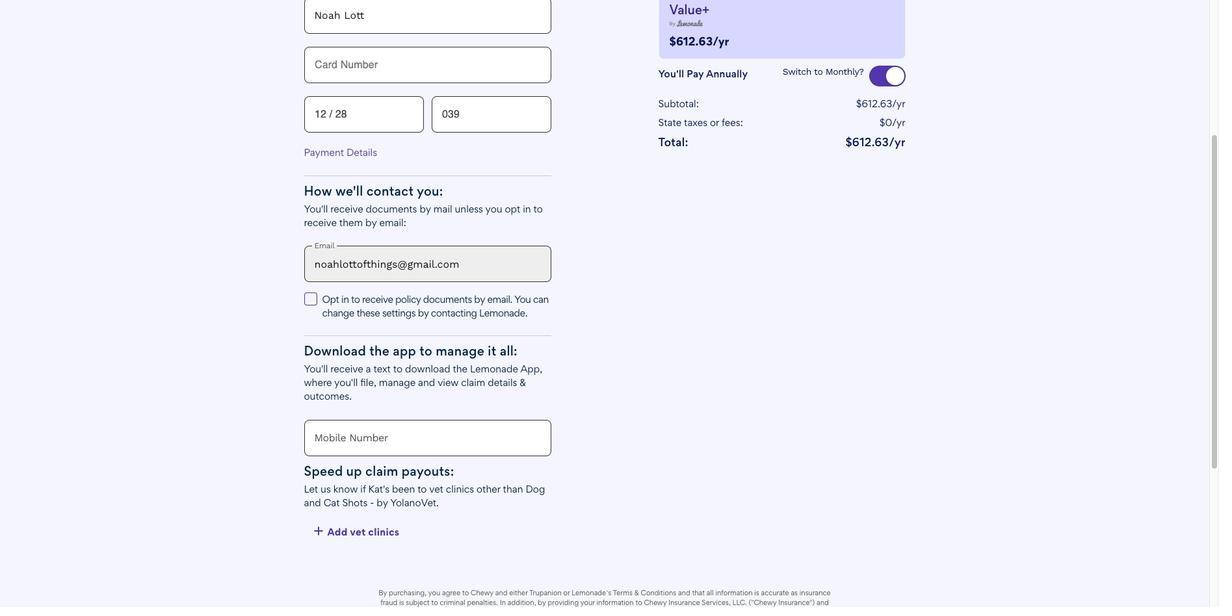 Task type: vqa. For each thing, say whether or not it's contained in the screenshot.
Account menu image
no



Task type: locate. For each thing, give the bounding box(es) containing it.
to right subject
[[431, 598, 438, 607]]

receive up them
[[331, 203, 363, 215]]

by inside by purchasing, you agree to chewy and either trupanion or lemonade's terms & conditions and that all information is accurate as insurance fraud is subject to criminal penalties. in addition, by providing your information to chewy insurance services, llc. ("chewy insurance") an
[[379, 589, 387, 598]]

to
[[814, 66, 823, 77], [534, 203, 543, 215], [351, 293, 360, 306], [420, 343, 433, 359], [393, 363, 403, 375], [418, 483, 427, 495], [462, 589, 469, 598], [431, 598, 438, 607], [636, 598, 642, 607]]

1 horizontal spatial &
[[635, 589, 639, 598]]

vet
[[429, 483, 444, 495], [350, 526, 366, 539]]

1 vertical spatial manage
[[379, 377, 416, 389]]

chewy
[[471, 589, 494, 598], [644, 598, 667, 607]]

$ 612.63 / yr up 0
[[856, 97, 906, 110]]

manage
[[436, 343, 485, 359], [379, 377, 416, 389]]

addition,
[[508, 598, 536, 607]]

claim
[[461, 377, 485, 389], [366, 463, 398, 479]]

documents inside opt in to receive policy documents by email. you can change these settings by contacting lemonade.
[[423, 293, 472, 306]]

0 vertical spatial in
[[523, 203, 531, 215]]

in
[[500, 598, 506, 607]]

/ for subtotal:
[[893, 97, 897, 110]]

the up view
[[453, 363, 468, 375]]

opt in to receive policy documents by email. you can change these settings by contacting lemonade.
[[322, 293, 549, 319]]

$
[[670, 34, 676, 48], [856, 97, 862, 110], [880, 116, 886, 128], [846, 135, 853, 149]]

by right -
[[377, 497, 388, 509]]

0 vertical spatial chewy
[[471, 589, 494, 598]]

agree
[[442, 589, 461, 598]]

1 vertical spatial the
[[453, 363, 468, 375]]

0 horizontal spatial by
[[379, 589, 387, 598]]

1 vertical spatial documents
[[423, 293, 472, 306]]

and down let
[[304, 497, 321, 509]]

criminal
[[440, 598, 465, 607]]

unless
[[455, 203, 483, 215]]

612.63 down lemonade image
[[676, 34, 713, 48]]

& inside download the app to manage it all: you'll receive a text to download the lemonade app, where you'll file, manage and view claim details & outcomes.
[[520, 377, 526, 389]]

receive up these
[[362, 293, 393, 306]]

0
[[886, 116, 893, 128]]

receive up you'll
[[331, 363, 363, 375]]

by
[[670, 20, 676, 26], [379, 589, 387, 598]]

$ 612.63 / yr down lemonade image
[[670, 34, 729, 48]]

app,
[[521, 363, 543, 375]]

contacting
[[431, 307, 477, 319]]

services,
[[702, 598, 731, 607]]

manage down the text
[[379, 377, 416, 389]]

2 vertical spatial 612.63
[[853, 135, 889, 149]]

612.63
[[676, 34, 713, 48], [862, 97, 893, 110], [853, 135, 889, 149]]

yr down '$ 0 / yr'
[[895, 135, 906, 149]]

0 horizontal spatial clinics
[[368, 526, 400, 539]]

chewy down conditions
[[644, 598, 667, 607]]

1 vertical spatial chewy
[[644, 598, 667, 607]]

to up download
[[420, 343, 433, 359]]

you
[[515, 293, 531, 306]]

0 vertical spatial or
[[710, 116, 719, 128]]

yr up annually
[[719, 34, 729, 48]]

1 horizontal spatial claim
[[461, 377, 485, 389]]

to down conditions
[[636, 598, 642, 607]]

0 vertical spatial documents
[[366, 203, 417, 215]]

1 horizontal spatial documents
[[423, 293, 472, 306]]

policy
[[395, 293, 421, 306]]

purchasing,
[[389, 589, 427, 598]]

you left opt
[[486, 203, 502, 215]]

you'll
[[659, 67, 684, 80], [304, 203, 328, 215], [304, 363, 328, 375]]

manage left it on the left bottom of the page
[[436, 343, 485, 359]]

None telephone field
[[304, 420, 551, 456]]

& down app,
[[520, 377, 526, 389]]

1 vertical spatial &
[[635, 589, 639, 598]]

receive
[[331, 203, 363, 215], [304, 216, 337, 229], [362, 293, 393, 306], [331, 363, 363, 375]]

by left lemonade image
[[670, 20, 676, 26]]

1 horizontal spatial clinics
[[446, 483, 474, 495]]

612.63 up 0
[[862, 97, 893, 110]]

chewy up penalties.
[[471, 589, 494, 598]]

them
[[339, 216, 363, 229]]

you'll down the how
[[304, 203, 328, 215]]

1 vertical spatial $ 612.63 / yr
[[856, 97, 906, 110]]

vet down the payouts:
[[429, 483, 444, 495]]

trupanion
[[529, 589, 562, 598]]

vet right add
[[350, 526, 366, 539]]

details
[[488, 377, 517, 389]]

claim down lemonade
[[461, 377, 485, 389]]

0 horizontal spatial claim
[[366, 463, 398, 479]]

or left fees: on the top right of page
[[710, 116, 719, 128]]

where
[[304, 377, 332, 389]]

is down purchasing,
[[399, 598, 404, 607]]

$ 612.63 / yr down 0
[[846, 135, 906, 149]]

1 vertical spatial you
[[428, 589, 441, 598]]

/ for total:
[[889, 135, 895, 149]]

receive inside opt in to receive policy documents by email. you can change these settings by contacting lemonade.
[[362, 293, 393, 306]]

you left agree
[[428, 589, 441, 598]]

clinics down -
[[368, 526, 400, 539]]

taxes
[[684, 116, 708, 128]]

1 horizontal spatial chewy
[[644, 598, 667, 607]]

to inside how we'll contact you: you'll receive documents by mail unless you opt in to receive them by email:
[[534, 203, 543, 215]]

&
[[520, 377, 526, 389], [635, 589, 639, 598]]

0 vertical spatial by
[[670, 20, 676, 26]]

& right terms on the right bottom of the page
[[635, 589, 639, 598]]

how
[[304, 183, 332, 199]]

1 vertical spatial information
[[597, 598, 634, 607]]

0 vertical spatial claim
[[461, 377, 485, 389]]

0 vertical spatial &
[[520, 377, 526, 389]]

information
[[716, 589, 753, 598], [597, 598, 634, 607]]

outcomes.
[[304, 390, 352, 403]]

by up fraud
[[379, 589, 387, 598]]

you inside by purchasing, you agree to chewy and either trupanion or lemonade's terms & conditions and that all information is accurate as insurance fraud is subject to criminal penalties. in addition, by providing your information to chewy insurance services, llc. ("chewy insurance") an
[[428, 589, 441, 598]]

0 vertical spatial is
[[755, 589, 760, 598]]

to up "yolanovet."
[[418, 483, 427, 495]]

kat's
[[368, 483, 390, 495]]

subtotal:
[[659, 97, 699, 110]]

to right opt
[[534, 203, 543, 215]]

1 vertical spatial by
[[379, 589, 387, 598]]

by left the mail
[[420, 203, 431, 215]]

the up the text
[[370, 343, 390, 359]]

0 horizontal spatial is
[[399, 598, 404, 607]]

lemonade.
[[479, 307, 528, 319]]

1 vertical spatial in
[[341, 293, 349, 306]]

that
[[692, 589, 705, 598]]

by down trupanion
[[538, 598, 546, 607]]

1 horizontal spatial by
[[670, 20, 676, 26]]

documents up contacting
[[423, 293, 472, 306]]

0 horizontal spatial in
[[341, 293, 349, 306]]

0 horizontal spatial &
[[520, 377, 526, 389]]

information up llc.
[[716, 589, 753, 598]]

$ for total:
[[846, 135, 853, 149]]

612.63 for subtotal:
[[862, 97, 893, 110]]

lemonade image
[[677, 20, 703, 27]]

1 vertical spatial or
[[564, 589, 570, 598]]

and down download
[[418, 377, 435, 389]]

None text field
[[304, 0, 551, 33], [304, 246, 551, 282], [304, 0, 551, 33], [304, 246, 551, 282]]

by
[[420, 203, 431, 215], [366, 216, 377, 229], [474, 293, 485, 306], [418, 307, 429, 319], [377, 497, 388, 509], [538, 598, 546, 607]]

$ for state taxes or fees:
[[880, 116, 886, 128]]

0 horizontal spatial chewy
[[471, 589, 494, 598]]

clinics inside speed up claim payouts: let us know if kat's been to vet clinics other than dog and cat shots - by yolanovet.
[[446, 483, 474, 495]]

0 horizontal spatial you
[[428, 589, 441, 598]]

$ 612.63 / yr for total:
[[846, 135, 906, 149]]

by inside by purchasing, you agree to chewy and either trupanion or lemonade's terms & conditions and that all information is accurate as insurance fraud is subject to criminal penalties. in addition, by providing your information to chewy insurance services, llc. ("chewy insurance") an
[[538, 598, 546, 607]]

1 horizontal spatial the
[[453, 363, 468, 375]]

payment
[[304, 146, 344, 158]]

you'll left 'pay'
[[659, 67, 684, 80]]

clinics left other
[[446, 483, 474, 495]]

1 horizontal spatial in
[[523, 203, 531, 215]]

yr right 0
[[897, 116, 906, 128]]

1 horizontal spatial you
[[486, 203, 502, 215]]

1 horizontal spatial vet
[[429, 483, 444, 495]]

0 horizontal spatial or
[[564, 589, 570, 598]]

0 horizontal spatial vet
[[350, 526, 366, 539]]

0 vertical spatial you
[[486, 203, 502, 215]]

or
[[710, 116, 719, 128], [564, 589, 570, 598]]

0 horizontal spatial the
[[370, 343, 390, 359]]

documents up email: on the left top of page
[[366, 203, 417, 215]]

1 vertical spatial you'll
[[304, 203, 328, 215]]

/ for state taxes or fees:
[[893, 116, 897, 128]]

accurate
[[761, 589, 789, 598]]

1 vertical spatial is
[[399, 598, 404, 607]]

0 vertical spatial vet
[[429, 483, 444, 495]]

1 vertical spatial vet
[[350, 526, 366, 539]]

you
[[486, 203, 502, 215], [428, 589, 441, 598]]

you'll up where
[[304, 363, 328, 375]]

by purchasing, you agree to chewy and either trupanion or lemonade's terms & conditions and that all information is accurate as insurance fraud is subject to criminal penalties. in addition, by providing your information to chewy insurance services, llc. ("chewy insurance") an
[[377, 589, 832, 607]]

0 horizontal spatial manage
[[379, 377, 416, 389]]

1 vertical spatial 612.63
[[862, 97, 893, 110]]

insurance")
[[779, 598, 815, 607]]

download
[[405, 363, 450, 375]]

1 vertical spatial claim
[[366, 463, 398, 479]]

0 vertical spatial $ 612.63 / yr
[[670, 34, 729, 48]]

to up these
[[351, 293, 360, 306]]

documents
[[366, 203, 417, 215], [423, 293, 472, 306]]

or up providing
[[564, 589, 570, 598]]

you'll
[[334, 377, 358, 389]]

& inside by purchasing, you agree to chewy and either trupanion or lemonade's terms & conditions and that all information is accurate as insurance fraud is subject to criminal penalties. in addition, by providing your information to chewy insurance services, llc. ("chewy insurance") an
[[635, 589, 639, 598]]

clinics inside button
[[368, 526, 400, 539]]

0 vertical spatial the
[[370, 343, 390, 359]]

612.63 down 0
[[853, 135, 889, 149]]

change
[[322, 307, 354, 319]]

and inside download the app to manage it all: you'll receive a text to download the lemonade app, where you'll file, manage and view claim details & outcomes.
[[418, 377, 435, 389]]

the
[[370, 343, 390, 359], [453, 363, 468, 375]]

2 vertical spatial $ 612.63 / yr
[[846, 135, 906, 149]]

1 horizontal spatial information
[[716, 589, 753, 598]]

0 horizontal spatial information
[[597, 598, 634, 607]]

0 horizontal spatial documents
[[366, 203, 417, 215]]

yr up '$ 0 / yr'
[[897, 97, 906, 110]]

2 vertical spatial you'll
[[304, 363, 328, 375]]

0 vertical spatial information
[[716, 589, 753, 598]]

claim up kat's
[[366, 463, 398, 479]]

1 horizontal spatial manage
[[436, 343, 485, 359]]

0 vertical spatial clinics
[[446, 483, 474, 495]]

0 vertical spatial you'll
[[659, 67, 684, 80]]

is
[[755, 589, 760, 598], [399, 598, 404, 607]]

is up the ("chewy
[[755, 589, 760, 598]]

information down terms on the right bottom of the page
[[597, 598, 634, 607]]

1 vertical spatial clinics
[[368, 526, 400, 539]]



Task type: describe. For each thing, give the bounding box(es) containing it.
as
[[791, 589, 798, 598]]

$ for subtotal:
[[856, 97, 862, 110]]

1 horizontal spatial is
[[755, 589, 760, 598]]

download
[[304, 343, 366, 359]]

pay
[[687, 67, 704, 80]]

know
[[333, 483, 358, 495]]

1 horizontal spatial or
[[710, 116, 719, 128]]

llc.
[[733, 598, 747, 607]]

up
[[346, 463, 362, 479]]

than
[[503, 483, 523, 495]]

a
[[366, 363, 371, 375]]

all
[[707, 589, 714, 598]]

if
[[361, 483, 366, 495]]

contact
[[367, 183, 414, 199]]

cat
[[324, 497, 340, 509]]

to right agree
[[462, 589, 469, 598]]

total:
[[659, 135, 689, 149]]

to right switch
[[814, 66, 823, 77]]

value+
[[670, 2, 710, 17]]

state taxes or fees:
[[659, 116, 743, 128]]

other
[[477, 483, 501, 495]]

speed up claim payouts: let us know if kat's been to vet clinics other than dog and cat shots - by yolanovet.
[[304, 463, 545, 509]]

vet inside button
[[350, 526, 366, 539]]

us
[[321, 483, 331, 495]]

you'll inside how we'll contact you: you'll receive documents by mail unless you opt in to receive them by email:
[[304, 203, 328, 215]]

yr for state taxes or fees:
[[897, 116, 906, 128]]

file,
[[360, 377, 377, 389]]

-
[[370, 497, 374, 509]]

lemonade's
[[572, 589, 612, 598]]

either
[[509, 589, 528, 598]]

yr for total:
[[895, 135, 906, 149]]

0 vertical spatial 612.63
[[676, 34, 713, 48]]

claim inside download the app to manage it all: you'll receive a text to download the lemonade app, where you'll file, manage and view claim details & outcomes.
[[461, 377, 485, 389]]

receive inside download the app to manage it all: you'll receive a text to download the lemonade app, where you'll file, manage and view claim details & outcomes.
[[331, 363, 363, 375]]

state
[[659, 116, 682, 128]]

in inside opt in to receive policy documents by email. you can change these settings by contacting lemonade.
[[341, 293, 349, 306]]

speed
[[304, 463, 343, 479]]

insurance
[[669, 598, 700, 607]]

in inside how we'll contact you: you'll receive documents by mail unless you opt in to receive them by email:
[[523, 203, 531, 215]]

by for by
[[670, 20, 676, 26]]

these
[[357, 307, 380, 319]]

view
[[438, 377, 459, 389]]

can
[[533, 293, 549, 306]]

subject
[[406, 598, 430, 607]]

by inside speed up claim payouts: let us know if kat's been to vet clinics other than dog and cat shots - by yolanovet.
[[377, 497, 388, 509]]

all:
[[500, 343, 518, 359]]

text
[[374, 363, 391, 375]]

documents inside how we'll contact you: you'll receive documents by mail unless you opt in to receive them by email:
[[366, 203, 417, 215]]

and inside speed up claim payouts: let us know if kat's been to vet clinics other than dog and cat shots - by yolanovet.
[[304, 497, 321, 509]]

by left email.
[[474, 293, 485, 306]]

been
[[392, 483, 415, 495]]

terms
[[613, 589, 633, 598]]

payment details
[[304, 146, 377, 158]]

mail
[[434, 203, 452, 215]]

monthly?
[[826, 66, 864, 77]]

by for by purchasing, you agree to chewy and either trupanion or lemonade's terms & conditions and that all information is accurate as insurance fraud is subject to criminal penalties. in addition, by providing your information to chewy insurance services, llc. ("chewy insurance") an
[[379, 589, 387, 598]]

how we'll contact you: you'll receive documents by mail unless you opt in to receive them by email:
[[304, 183, 543, 229]]

$ 0 / yr
[[880, 116, 906, 128]]

fraud
[[381, 598, 398, 607]]

we'll
[[336, 183, 363, 199]]

or inside by purchasing, you agree to chewy and either trupanion or lemonade's terms & conditions and that all information is accurate as insurance fraud is subject to criminal penalties. in addition, by providing your information to chewy insurance services, llc. ("chewy insurance") an
[[564, 589, 570, 598]]

switch
[[783, 66, 812, 77]]

by right them
[[366, 216, 377, 229]]

0 vertical spatial manage
[[436, 343, 485, 359]]

settings
[[382, 307, 416, 319]]

your
[[581, 598, 595, 607]]

email.
[[487, 293, 513, 306]]

providing
[[548, 598, 579, 607]]

add vet clinics button
[[304, 521, 407, 544]]

download the app to manage it all: you'll receive a text to download the lemonade app, where you'll file, manage and view claim details & outcomes.
[[304, 343, 543, 403]]

dog
[[526, 483, 545, 495]]

opt
[[505, 203, 521, 215]]

$ 612.63 / yr for subtotal:
[[856, 97, 906, 110]]

add vet clinics
[[327, 526, 400, 539]]

you'll inside download the app to manage it all: you'll receive a text to download the lemonade app, where you'll file, manage and view claim details & outcomes.
[[304, 363, 328, 375]]

lemonade
[[470, 363, 518, 375]]

yolanovet.
[[390, 497, 439, 509]]

yr for subtotal:
[[897, 97, 906, 110]]

app
[[393, 343, 416, 359]]

by down policy
[[418, 307, 429, 319]]

switch to monthly?
[[783, 66, 864, 77]]

to inside opt in to receive policy documents by email. you can change these settings by contacting lemonade.
[[351, 293, 360, 306]]

claim inside speed up claim payouts: let us know if kat's been to vet clinics other than dog and cat shots - by yolanovet.
[[366, 463, 398, 479]]

you'll pay annually
[[659, 67, 748, 80]]

shots
[[342, 497, 368, 509]]

opt
[[322, 293, 339, 306]]

you:
[[417, 183, 443, 199]]

annually
[[706, 67, 748, 80]]

to right the text
[[393, 363, 403, 375]]

conditions
[[641, 589, 677, 598]]

it
[[488, 343, 497, 359]]

payouts:
[[402, 463, 454, 479]]

fees:
[[722, 116, 743, 128]]

("chewy
[[749, 598, 777, 607]]

add
[[327, 526, 348, 539]]

email:
[[379, 216, 406, 229]]

vet inside speed up claim payouts: let us know if kat's been to vet clinics other than dog and cat shots - by yolanovet.
[[429, 483, 444, 495]]

to inside speed up claim payouts: let us know if kat's been to vet clinics other than dog and cat shots - by yolanovet.
[[418, 483, 427, 495]]

receive left them
[[304, 216, 337, 229]]

612.63 for total:
[[853, 135, 889, 149]]

details
[[347, 146, 377, 158]]

insurance
[[800, 589, 831, 598]]

and up in
[[495, 589, 508, 598]]

let
[[304, 483, 318, 495]]

and up the insurance
[[678, 589, 691, 598]]

you inside how we'll contact you: you'll receive documents by mail unless you opt in to receive them by email:
[[486, 203, 502, 215]]

penalties.
[[467, 598, 498, 607]]



